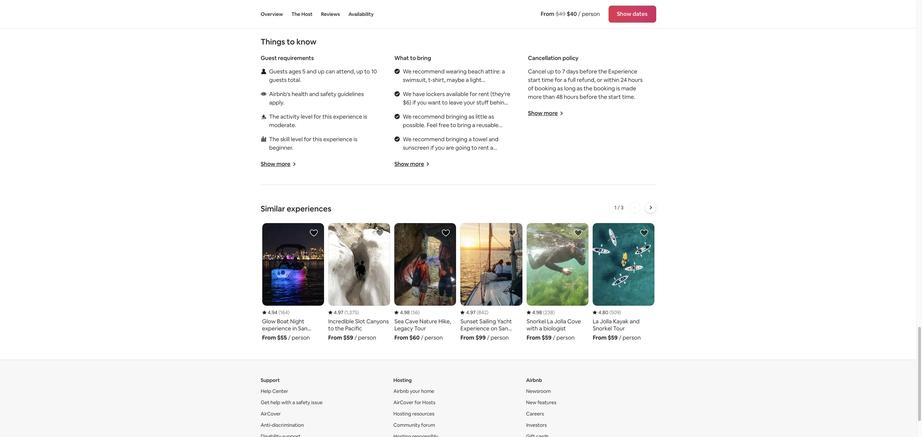 Task type: vqa. For each thing, say whether or not it's contained in the screenshot.


Task type: locate. For each thing, give the bounding box(es) containing it.
0 horizontal spatial this
[[313, 136, 322, 143]]

2 ( from the left
[[345, 309, 346, 316]]

bringing for bring
[[446, 113, 468, 120]]

1 vertical spatial the
[[269, 113, 279, 120]]

$59 for 509
[[608, 334, 618, 341]]

for inside we have lockers available for rent (they're $6) if you want to leave your stuff behind. if you don't want to rent a locker we recommend keeping your valuables in your car.
[[470, 90, 478, 98]]

2 hosting from the top
[[394, 411, 411, 417]]

$59 down 238
[[542, 334, 552, 341]]

with inside we recommend bringing a towel and sunscreen if you are going to rent a locker. cause you won't take either out on the tour with you.
[[425, 161, 437, 168]]

investors
[[526, 422, 547, 428]]

2 from $59 / person from the left
[[527, 334, 575, 341]]

to right what
[[410, 54, 416, 62]]

) for 4.98 ( 238 )
[[553, 309, 555, 316]]

this for skill
[[313, 136, 322, 143]]

the inside we recommend bringing a towel and sunscreen if you are going to rent a locker. cause you won't take either out on the tour with you.
[[403, 161, 412, 168]]

2 vertical spatial with
[[282, 399, 291, 406]]

1 horizontal spatial booking
[[594, 85, 615, 92]]

we right it."
[[444, 164, 453, 171]]

0 vertical spatial of
[[528, 85, 534, 92]]

4.98 ( 56 )
[[400, 309, 420, 316]]

1 horizontal spatial start
[[609, 93, 621, 101]]

a inside we have lockers available for rent (they're $6) if you want to leave your stuff behind. if you don't want to rent a locker we recommend keeping your valuables in your car.
[[467, 107, 470, 115]]

and right 5
[[307, 68, 317, 75]]

2 ) from the left
[[358, 309, 359, 316]]

3 ( from the left
[[411, 309, 413, 316]]

from inside snorkel la jolla cove with a biologist group
[[527, 334, 541, 341]]

0 vertical spatial with
[[425, 161, 437, 168]]

your down cool
[[403, 198, 415, 205]]

1 horizontal spatial or
[[484, 130, 490, 137]]

1 vertical spatial keeping
[[486, 189, 507, 197]]

/ for 4.98 ( 56 )
[[421, 334, 424, 341]]

aircover link
[[261, 411, 281, 417]]

6 ( from the left
[[610, 309, 611, 316]]

want
[[428, 99, 441, 106], [434, 107, 446, 115]]

1 horizontal spatial up
[[357, 68, 363, 75]]

your up locker
[[464, 99, 476, 106]]

1 4.97 from the left
[[334, 309, 344, 316]]

person inside 'incredible slot canyons to the pacific' group
[[358, 334, 376, 341]]

$59 down '4.97 ( 1,375 )' in the bottom of the page
[[344, 334, 353, 341]]

0 vertical spatial this
[[323, 113, 332, 120]]

this inside the skill level for this experience is beginner.
[[313, 136, 322, 143]]

the down locker. at the left top
[[403, 161, 412, 168]]

have
[[413, 90, 425, 98], [483, 110, 496, 118], [403, 155, 415, 163], [454, 164, 466, 171]]

for down 7
[[555, 76, 563, 84]]

4.97 left 842
[[466, 309, 476, 316]]

and left how
[[470, 93, 480, 101]]

we up swimsuit,
[[403, 68, 412, 75]]

the down the within
[[599, 93, 608, 101]]

start down "cancel" on the top
[[528, 76, 541, 84]]

2 horizontal spatial on
[[504, 153, 511, 160]]

shop, up while
[[474, 181, 488, 188]]

you right if
[[408, 107, 417, 115]]

rating 4.98 out of 5; 238 reviews image
[[527, 309, 555, 316]]

we up $12..
[[488, 107, 496, 115]]

/ right $55
[[288, 334, 291, 341]]

keeping inside we recommend bringing as little as possible. feel free to bring a reusable water bottle (no plastic please) or a waterproof camera. do not bring anything that should not get wet. we have an expression at the shop, "if you love it, leave it." we have waterproof reusable smart phone cases with a lanyard for purchase at the shop, to get cool content on the water while keeping your phone safe.
[[486, 189, 507, 197]]

0 vertical spatial phone
[[443, 172, 460, 180]]

0 horizontal spatial phone
[[416, 198, 433, 205]]

$59
[[344, 334, 353, 341], [542, 334, 552, 341], [608, 334, 618, 341]]

1 horizontal spatial 4.98
[[533, 309, 542, 316]]

person
[[582, 10, 600, 18], [292, 334, 310, 341], [358, 334, 376, 341], [425, 334, 443, 341], [491, 334, 509, 341], [557, 334, 575, 341], [623, 334, 641, 341]]

from inside la jolla kayak and snorkel tour group
[[593, 334, 607, 341]]

experience inside the skill level for this experience is beginner.
[[324, 136, 353, 143]]

0 horizontal spatial we
[[445, 102, 452, 109]]

rating 4.97 out of 5; 1,375 reviews image
[[328, 309, 359, 316]]

1 horizontal spatial leave
[[449, 99, 463, 106]]

health
[[292, 90, 308, 98]]

refund,
[[577, 76, 596, 84]]

1 vertical spatial one
[[443, 119, 453, 126]]

5 ( from the left
[[543, 309, 545, 316]]

similar experiences
[[261, 204, 332, 214]]

) inside glow boat night experience in san diego bay group
[[288, 309, 290, 316]]

0 horizontal spatial of
[[437, 93, 443, 101]]

and inside we recommend wearing beach attire: a swimsuit, t-shirt, maybe a light windbreaker. also, depending on the temperature of the water and how much wind is present, we might recommend a wetsuit—bring your own if you have one or you can rent one from us for $12..
[[470, 93, 480, 101]]

airbnb for airbnb your home
[[394, 388, 409, 394]]

cause
[[421, 153, 437, 160]]

0 horizontal spatial or
[[403, 119, 409, 126]]

( inside glow boat night experience in san diego bay group
[[279, 309, 280, 316]]

1 bringing from the top
[[446, 113, 468, 120]]

) inside sea cave nature hike, 
legacy tour group
[[418, 309, 420, 316]]

0 vertical spatial safety
[[320, 90, 337, 98]]

1 $59 from the left
[[344, 334, 353, 341]]

1 booking from the left
[[535, 85, 556, 92]]

1 vertical spatial this
[[313, 136, 322, 143]]

2 4.97 from the left
[[466, 309, 476, 316]]

this inside the activity level for this experience is moderate.
[[323, 113, 332, 120]]

$59 inside la jolla kayak and snorkel tour group
[[608, 334, 618, 341]]

from for 4.94 ( 164 )
[[262, 334, 276, 341]]

1 vertical spatial bring
[[458, 121, 471, 129]]

1 save this experience image from the left
[[508, 229, 517, 237]]

$59 inside 'incredible slot canyons to the pacific' group
[[344, 334, 353, 341]]

the up how
[[489, 85, 498, 92]]

1 vertical spatial not
[[458, 147, 466, 154]]

recommend inside we recommend bringing a towel and sunscreen if you are going to rent a locker. cause you won't take either out on the tour with you.
[[413, 136, 445, 143]]

similar
[[261, 204, 285, 214]]

save this experience image for from $60 / person
[[442, 229, 451, 237]]

/ inside glow boat night experience in san diego bay group
[[288, 334, 291, 341]]

level inside the activity level for this experience is moderate.
[[301, 113, 313, 120]]

0 horizontal spatial bring
[[417, 54, 431, 62]]

a right help
[[293, 399, 295, 406]]

booking down the time
[[535, 85, 556, 92]]

1 show more button from the left
[[261, 160, 296, 168]]

/ for 4.94 ( 164 )
[[288, 334, 291, 341]]

from $59 / person inside snorkel la jolla cove with a biologist group
[[527, 334, 575, 341]]

6 ) from the left
[[620, 309, 622, 316]]

with right cases
[[477, 172, 488, 180]]

$60
[[410, 334, 420, 341]]

1 vertical spatial airbnb
[[394, 388, 409, 394]]

( for 56
[[411, 309, 413, 316]]

4.97 inside 'incredible slot canyons to the pacific' group
[[334, 309, 344, 316]]

la jolla kayak and snorkel tour group
[[593, 223, 655, 341]]

reusable
[[477, 121, 499, 129], [403, 172, 425, 180]]

and inside guests ages 5 and up can attend, up to 10 guests total.
[[307, 68, 317, 75]]

2 horizontal spatial up
[[548, 68, 554, 75]]

( inside sea cave nature hike, 
legacy tour group
[[411, 309, 413, 316]]

1 horizontal spatial $59
[[542, 334, 552, 341]]

if
[[403, 107, 407, 115]]

$6)
[[403, 99, 412, 106]]

more down than
[[544, 109, 558, 117]]

0 vertical spatial on
[[481, 85, 488, 92]]

show more down than
[[528, 109, 558, 117]]

show more button down locker. at the left top
[[395, 160, 430, 168]]

person inside sea cave nature hike, 
legacy tour group
[[425, 334, 443, 341]]

keeping up (no
[[436, 116, 457, 123]]

as left "little"
[[469, 113, 475, 120]]

1 horizontal spatial of
[[528, 85, 534, 92]]

0 horizontal spatial save this experience image
[[310, 229, 318, 237]]

snorkel la jolla cove with a biologist group
[[527, 223, 589, 341]]

4 ( from the left
[[477, 309, 479, 316]]

before
[[580, 68, 597, 75], [580, 93, 598, 101]]

recommend up feel
[[413, 113, 445, 120]]

( inside snorkel la jolla cove with a biologist group
[[543, 309, 545, 316]]

up right 5
[[318, 68, 325, 75]]

can down wetsuit—bring
[[421, 119, 430, 126]]

0 vertical spatial shop,
[[470, 155, 484, 163]]

with down cause
[[425, 161, 437, 168]]

from inside glow boat night experience in san diego bay group
[[262, 334, 276, 341]]

1 horizontal spatial one
[[497, 110, 507, 118]]

have inside we recommend wearing beach attire: a swimsuit, t-shirt, maybe a light windbreaker. also, depending on the temperature of the water and how much wind is present, we might recommend a wetsuit—bring your own if you have one or you can rent one from us for $12..
[[483, 110, 496, 118]]

the activity level for this experience is moderate.
[[269, 113, 367, 129]]

incredible slot canyons to the pacific group
[[328, 223, 390, 341]]

1 vertical spatial or
[[403, 119, 409, 126]]

( inside 'incredible slot canyons to the pacific' group
[[345, 309, 346, 316]]

rent up either
[[479, 144, 489, 152]]

the for the activity level for this experience is moderate.
[[269, 113, 279, 120]]

can left attend,
[[326, 68, 335, 75]]

investors link
[[526, 422, 547, 428]]

0 vertical spatial hosting
[[394, 377, 412, 384]]

up inside cancel up to 7 days before the experience start time for a full refund, or within 24 hours of booking as long as the booking is made more than 48 hours before the start time.
[[548, 68, 554, 75]]

4.80 ( 509 )
[[599, 309, 622, 316]]

from inside sunset sailing yacht experience on san diego bay group
[[461, 334, 475, 341]]

3 $59 from the left
[[608, 334, 618, 341]]

from inside sea cave nature hike, 
legacy tour group
[[395, 334, 409, 341]]

if inside we recommend bringing a towel and sunscreen if you are going to rent a locker. cause you won't take either out on the tour with you.
[[431, 144, 434, 152]]

0 horizontal spatial if
[[413, 99, 416, 106]]

hosting up community
[[394, 411, 411, 417]]

0 vertical spatial level
[[301, 113, 313, 120]]

more down beginner.
[[277, 160, 291, 168]]

waterproof
[[403, 138, 432, 146], [467, 164, 497, 171]]

0 horizontal spatial with
[[282, 399, 291, 406]]

we recommend bringing as little as possible. feel free to bring a reusable water bottle (no plastic please) or a waterproof camera. do not bring anything that should not get wet. we have an expression at the shop, "if you love it, leave it." we have waterproof reusable smart phone cases with a lanyard for purchase at the shop, to get cool content on the water while keeping your phone safe.
[[403, 113, 507, 205]]

glow boat night experience in san diego bay group
[[262, 223, 324, 341]]

for inside cancel up to 7 days before the experience start time for a full refund, or within 24 hours of booking as long as the booking is made more than 48 hours before the start time.
[[555, 76, 563, 84]]

we inside we recommend wearing beach attire: a swimsuit, t-shirt, maybe a light windbreaker. also, depending on the temperature of the water and how much wind is present, we might recommend a wetsuit—bring your own if you have one or you can rent one from us for $12..
[[403, 68, 412, 75]]

( for 164
[[279, 309, 280, 316]]

of inside we recommend wearing beach attire: a swimsuit, t-shirt, maybe a light windbreaker. also, depending on the temperature of the water and how much wind is present, we might recommend a wetsuit—bring your own if you have one or you can rent one from us for $12..
[[437, 93, 443, 101]]

$59 for 1,375
[[344, 334, 353, 341]]

2 4.98 from the left
[[533, 309, 542, 316]]

recommend for we recommend wearing beach attire: a swimsuit, t-shirt, maybe a light windbreaker. also, depending on the temperature of the water and how much wind is present, we might recommend a wetsuit—bring your own if you have one or you can rent one from us for $12..
[[413, 68, 445, 75]]

this down the activity level for this experience is moderate.
[[313, 136, 322, 143]]

1 vertical spatial before
[[580, 93, 598, 101]]

take
[[465, 153, 477, 160]]

your up 'free'
[[443, 110, 454, 118]]

from down the rating 4.98 out of 5; 238 reviews image
[[527, 334, 541, 341]]

hours down long
[[564, 93, 579, 101]]

1 vertical spatial hosting
[[394, 411, 411, 417]]

1 horizontal spatial this
[[323, 113, 332, 120]]

guests
[[269, 76, 287, 84]]

1 horizontal spatial show more button
[[395, 160, 430, 168]]

0 vertical spatial bring
[[417, 54, 431, 62]]

purchase
[[432, 181, 456, 188]]

from $59 / person
[[328, 334, 376, 341], [527, 334, 575, 341], [593, 334, 641, 341]]

recommend inside we have lockers available for rent (they're $6) if you want to leave your stuff behind. if you don't want to rent a locker we recommend keeping your valuables in your car.
[[403, 116, 435, 123]]

0 vertical spatial airbnb
[[526, 377, 542, 384]]

1 hosting from the top
[[394, 377, 412, 384]]

48
[[556, 93, 563, 101]]

from $59 / person inside la jolla kayak and snorkel tour group
[[593, 334, 641, 341]]

the skill level for this experience is beginner.
[[269, 136, 358, 152]]

0 horizontal spatial save this experience image
[[508, 229, 517, 237]]

1 horizontal spatial on
[[481, 85, 488, 92]]

have inside we have lockers available for rent (they're $6) if you want to leave your stuff behind. if you don't want to rent a locker we recommend keeping your valuables in your car.
[[413, 90, 425, 98]]

1 horizontal spatial airbnb
[[526, 377, 542, 384]]

rating 4.94 out of 5; 164 reviews image
[[262, 309, 290, 316]]

discrimination
[[272, 422, 304, 428]]

1 horizontal spatial if
[[431, 144, 434, 152]]

1 vertical spatial waterproof
[[467, 164, 497, 171]]

guests
[[269, 68, 288, 75]]

1 vertical spatial shop,
[[474, 181, 488, 188]]

leave inside we have lockers available for rent (they're $6) if you want to leave your stuff behind. if you don't want to rent a locker we recommend keeping your valuables in your car.
[[449, 99, 463, 106]]

your up aircover for hosts
[[410, 388, 420, 394]]

we inside we recommend bringing a towel and sunscreen if you are going to rent a locker. cause you won't take either out on the tour with you.
[[403, 136, 412, 143]]

from $59 / person down 1,375
[[328, 334, 376, 341]]

2 vertical spatial the
[[269, 136, 279, 143]]

0 vertical spatial water
[[454, 93, 469, 101]]

have down swimsuit,
[[413, 90, 425, 98]]

is inside cancel up to 7 days before the experience start time for a full refund, or within 24 hours of booking as long as the booking is made more than 48 hours before the start time.
[[617, 85, 620, 92]]

more inside cancel up to 7 days before the experience start time for a full refund, or within 24 hours of booking as long as the booking is made more than 48 hours before the start time.
[[528, 93, 542, 101]]

know
[[297, 37, 317, 47]]

/ for 4.97 ( 842 )
[[487, 334, 490, 341]]

2 horizontal spatial save this experience image
[[641, 229, 649, 237]]

1 horizontal spatial we
[[488, 107, 496, 115]]

we inside we have lockers available for rent (they're $6) if you want to leave your stuff behind. if you don't want to rent a locker we recommend keeping your valuables in your car.
[[403, 90, 412, 98]]

) for 4.97 ( 842 )
[[487, 309, 489, 316]]

1 horizontal spatial safety
[[320, 90, 337, 98]]

save this experience image inside snorkel la jolla cove with a biologist group
[[574, 229, 583, 237]]

( inside la jolla kayak and snorkel tour group
[[610, 309, 611, 316]]

2 horizontal spatial from $59 / person
[[593, 334, 641, 341]]

3 save this experience image from the left
[[641, 229, 649, 237]]

0 horizontal spatial keeping
[[436, 116, 457, 123]]

1 ) from the left
[[288, 309, 290, 316]]

keeping
[[436, 116, 457, 123], [486, 189, 507, 197]]

person inside glow boat night experience in san diego bay group
[[292, 334, 310, 341]]

0 vertical spatial reusable
[[477, 121, 499, 129]]

things
[[261, 37, 285, 47]]

rating 4.97 out of 5; 842 reviews image
[[461, 309, 489, 316]]

a down $12..
[[491, 130, 494, 137]]

0 horizontal spatial leave
[[421, 164, 435, 171]]

0 horizontal spatial waterproof
[[403, 138, 432, 146]]

2 save this experience image from the left
[[376, 229, 384, 237]]

0 vertical spatial start
[[528, 76, 541, 84]]

or down if
[[403, 119, 409, 126]]

more for show more button associated with the skill level for this experience is beginner.
[[277, 160, 291, 168]]

the left skill
[[269, 136, 279, 143]]

0 vertical spatial leave
[[449, 99, 463, 106]]

or inside we recommend wearing beach attire: a swimsuit, t-shirt, maybe a light windbreaker. also, depending on the temperature of the water and how much wind is present, we might recommend a wetsuit—bring your own if you have one or you can rent one from us for $12..
[[403, 119, 409, 126]]

cancellation policy
[[528, 54, 579, 62]]

for down the activity level for this experience is moderate.
[[304, 136, 312, 143]]

of down "cancel" on the top
[[528, 85, 534, 92]]

4 ) from the left
[[487, 309, 489, 316]]

) inside sunset sailing yacht experience on san diego bay group
[[487, 309, 489, 316]]

more for show more button corresponding to we recommend bringing a towel and sunscreen if you are going to rent a locker. cause you won't take either out on the tour with you.
[[410, 160, 424, 168]]

1 vertical spatial want
[[434, 107, 446, 115]]

3 ) from the left
[[418, 309, 420, 316]]

0 vertical spatial experience
[[333, 113, 362, 120]]

0 vertical spatial want
[[428, 99, 441, 106]]

careers
[[526, 411, 544, 417]]

we recommend bringing a towel and sunscreen if you are going to rent a locker. cause you won't take either out on the tour with you.
[[403, 136, 511, 168]]

2 show more button from the left
[[395, 160, 430, 168]]

host
[[302, 11, 313, 17]]

) inside la jolla kayak and snorkel tour group
[[620, 309, 622, 316]]

experience down guidelines
[[333, 113, 362, 120]]

1 up from the left
[[318, 68, 325, 75]]

this for activity
[[323, 113, 332, 120]]

light
[[470, 76, 482, 84]]

/ right $60
[[421, 334, 424, 341]]

2 vertical spatial if
[[431, 144, 434, 152]]

/ down 509
[[619, 334, 622, 341]]

have up $12..
[[483, 110, 496, 118]]

1 horizontal spatial save this experience image
[[376, 229, 384, 237]]

hosting for hosting resources
[[394, 411, 411, 417]]

we have lockers available for rent (they're $6) if you want to leave your stuff behind. if you don't want to rent a locker we recommend keeping your valuables in your car.
[[403, 90, 511, 132]]

4.98 inside sea cave nature hike, 
legacy tour group
[[400, 309, 410, 316]]

0 vertical spatial bringing
[[446, 113, 468, 120]]

the
[[599, 68, 607, 75], [489, 85, 498, 92], [584, 85, 593, 92], [444, 93, 453, 101], [599, 93, 608, 101], [460, 155, 469, 163], [403, 161, 412, 168], [464, 181, 472, 188], [445, 189, 454, 197]]

bringing inside we recommend bringing a towel and sunscreen if you are going to rent a locker. cause you won't take either out on the tour with you.
[[446, 136, 468, 143]]

from $60 / person
[[395, 334, 443, 341]]

water
[[454, 93, 469, 101], [403, 130, 418, 137], [455, 189, 470, 197]]

experience down the activity level for this experience is moderate.
[[324, 136, 353, 143]]

2 horizontal spatial bring
[[475, 138, 488, 146]]

with right help
[[282, 399, 291, 406]]

aircover up anti-
[[261, 411, 281, 417]]

to left 10
[[365, 68, 370, 75]]

time
[[542, 76, 554, 84]]

/ inside sunset sailing yacht experience on san diego bay group
[[487, 334, 490, 341]]

0 horizontal spatial aircover
[[261, 411, 281, 417]]

get down the out
[[496, 181, 505, 188]]

1 horizontal spatial with
[[425, 161, 437, 168]]

show more button for we recommend bringing a towel and sunscreen if you are going to rent a locker. cause you won't take either out on the tour with you.
[[395, 160, 430, 168]]

us
[[468, 119, 474, 126]]

1 vertical spatial leave
[[421, 164, 435, 171]]

want right don't
[[434, 107, 446, 115]]

more
[[528, 93, 542, 101], [544, 109, 558, 117], [277, 160, 291, 168], [410, 160, 424, 168]]

this down airbnb's health and safety guidelines apply.
[[323, 113, 332, 120]]

1 horizontal spatial can
[[421, 119, 430, 126]]

either
[[478, 153, 493, 160]]

hours
[[629, 76, 643, 84], [564, 93, 579, 101]]

0 horizontal spatial airbnb
[[394, 388, 409, 394]]

0 horizontal spatial up
[[318, 68, 325, 75]]

the inside the activity level for this experience is moderate.
[[269, 113, 279, 120]]

2 horizontal spatial if
[[468, 110, 471, 118]]

2 horizontal spatial show more
[[528, 109, 558, 117]]

1 vertical spatial with
[[477, 172, 488, 180]]

before down refund,
[[580, 93, 598, 101]]

hosting resources
[[394, 411, 435, 417]]

a
[[502, 68, 505, 75], [466, 76, 469, 84], [564, 76, 567, 84], [503, 102, 506, 109], [467, 107, 470, 115], [472, 121, 476, 129], [491, 130, 494, 137], [469, 136, 472, 143], [491, 144, 494, 152], [489, 172, 492, 180], [293, 399, 295, 406]]

from $59 / person inside 'incredible slot canyons to the pacific' group
[[328, 334, 376, 341]]

) for 4.98 ( 56 )
[[418, 309, 420, 316]]

the for the host
[[292, 11, 301, 17]]

2 $59 from the left
[[542, 334, 552, 341]]

save this experience image
[[508, 229, 517, 237], [574, 229, 583, 237], [641, 229, 649, 237]]

a up please)
[[472, 121, 476, 129]]

bottle
[[419, 130, 435, 137]]

aircover for the aircover link
[[261, 411, 281, 417]]

recommend up that
[[413, 136, 445, 143]]

water inside we recommend wearing beach attire: a swimsuit, t-shirt, maybe a light windbreaker. also, depending on the temperature of the water and how much wind is present, we might recommend a wetsuit—bring your own if you have one or you can rent one from us for $12..
[[454, 93, 469, 101]]

at down cases
[[457, 181, 462, 188]]

support
[[261, 377, 280, 384]]

reusable up lanyard
[[403, 172, 425, 180]]

1 horizontal spatial get
[[496, 181, 505, 188]]

person inside snorkel la jolla cove with a biologist group
[[557, 334, 575, 341]]

0 vertical spatial before
[[580, 68, 597, 75]]

rent inside we recommend wearing beach attire: a swimsuit, t-shirt, maybe a light windbreaker. also, depending on the temperature of the water and how much wind is present, we might recommend a wetsuit—bring your own if you have one or you can rent one from us for $12..
[[431, 119, 442, 126]]

you up us
[[473, 110, 482, 118]]

/ inside sea cave nature hike, 
legacy tour group
[[421, 334, 424, 341]]

get help with a safety issue
[[261, 399, 323, 406]]

the for the skill level for this experience is beginner.
[[269, 136, 279, 143]]

recommend for we recommend bringing as little as possible. feel free to bring a reusable water bottle (no plastic please) or a waterproof camera. do not bring anything that should not get wet. we have an expression at the shop, "if you love it, leave it." we have waterproof reusable smart phone cases with a lanyard for purchase at the shop, to get cool content on the water while keeping your phone safe.
[[413, 113, 445, 120]]

up up the time
[[548, 68, 554, 75]]

sea cave nature hike, 
legacy tour group
[[395, 223, 457, 341]]

a inside cancel up to 7 days before the experience start time for a full refund, or within 24 hours of booking as long as the booking is made more than 48 hours before the start time.
[[564, 76, 567, 84]]

5 ) from the left
[[553, 309, 555, 316]]

bring
[[417, 54, 431, 62], [458, 121, 471, 129], [475, 138, 488, 146]]

/ inside snorkel la jolla cove with a biologist group
[[553, 334, 556, 341]]

from $59 / person down 509
[[593, 334, 641, 341]]

reviews button
[[321, 0, 340, 28]]

start left time.
[[609, 93, 621, 101]]

1 vertical spatial experience
[[324, 136, 353, 143]]

1 ( from the left
[[279, 309, 280, 316]]

4.94
[[268, 309, 278, 316]]

if
[[413, 99, 416, 106], [468, 110, 471, 118], [431, 144, 434, 152]]

1 vertical spatial phone
[[416, 198, 433, 205]]

please)
[[464, 130, 483, 137]]

from for 4.80 ( 509 )
[[593, 334, 607, 341]]

level
[[301, 113, 313, 120], [291, 136, 303, 143]]

a left locker
[[467, 107, 470, 115]]

1 horizontal spatial from $59 / person
[[527, 334, 575, 341]]

0 horizontal spatial safety
[[296, 399, 310, 406]]

more down locker. at the left top
[[410, 160, 424, 168]]

if right own
[[468, 110, 471, 118]]

show more button down beginner.
[[261, 160, 296, 168]]

/ inside la jolla kayak and snorkel tour group
[[619, 334, 622, 341]]

1 save this experience image from the left
[[310, 229, 318, 237]]

2 up from the left
[[357, 68, 363, 75]]

the inside the skill level for this experience is beginner.
[[269, 136, 279, 143]]

( for 842
[[477, 309, 479, 316]]

/ down 238
[[553, 334, 556, 341]]

we up "possible." on the top left of page
[[403, 113, 412, 120]]

4.97 ( 842 )
[[466, 309, 489, 316]]

1 4.98 from the left
[[400, 309, 410, 316]]

long
[[565, 85, 576, 92]]

1 vertical spatial get
[[496, 181, 505, 188]]

recommend up car.
[[403, 116, 435, 123]]

aircover
[[394, 399, 414, 406], [261, 411, 281, 417]]

rating 4.80 out of 5; 509 reviews image
[[593, 309, 622, 316]]

you inside we recommend bringing as little as possible. feel free to bring a reusable water bottle (no plastic please) or a waterproof camera. do not bring anything that should not get wet. we have an expression at the shop, "if you love it, leave it." we have waterproof reusable smart phone cases with a lanyard for purchase at the shop, to get cool content on the water while keeping your phone safe.
[[492, 155, 502, 163]]

sunset sailing yacht experience on san diego bay group
[[461, 223, 523, 341]]

recommend for we recommend bringing a towel and sunscreen if you are going to rent a locker. cause you won't take either out on the tour with you.
[[413, 136, 445, 143]]

level inside the skill level for this experience is beginner.
[[291, 136, 303, 143]]

on inside we recommend bringing a towel and sunscreen if you are going to rent a locker. cause you won't take either out on the tour with you.
[[504, 153, 511, 160]]

) inside 'incredible slot canyons to the pacific' group
[[358, 309, 359, 316]]

tour
[[413, 161, 424, 168]]

bringing up going
[[446, 136, 468, 143]]

if up cause
[[431, 144, 434, 152]]

4.98 inside snorkel la jolla cove with a biologist group
[[533, 309, 542, 316]]

1 horizontal spatial save this experience image
[[574, 229, 583, 237]]

on right the out
[[504, 153, 511, 160]]

1 horizontal spatial aircover
[[394, 399, 414, 406]]

more for show more link
[[544, 109, 558, 117]]

3 save this experience image from the left
[[442, 229, 451, 237]]

0 vertical spatial hours
[[629, 76, 643, 84]]

recommend inside we recommend bringing as little as possible. feel free to bring a reusable water bottle (no plastic please) or a waterproof camera. do not bring anything that should not get wet. we have an expression at the shop, "if you love it, leave it." we have waterproof reusable smart phone cases with a lanyard for purchase at the shop, to get cool content on the water while keeping your phone safe.
[[413, 113, 445, 120]]

3 from $59 / person from the left
[[593, 334, 641, 341]]

on up how
[[481, 85, 488, 92]]

or left the within
[[597, 76, 603, 84]]

show more link
[[528, 109, 564, 117]]

save this experience image for 4.97 ( 842 )
[[508, 229, 517, 237]]

save this experience image inside la jolla kayak and snorkel tour group
[[641, 229, 649, 237]]

waterproof up anything
[[403, 138, 432, 146]]

0 horizontal spatial on
[[437, 189, 444, 197]]

) for 4.94 ( 164 )
[[288, 309, 290, 316]]

a left towel
[[469, 136, 472, 143]]

experience inside the activity level for this experience is moderate.
[[333, 113, 362, 120]]

overview
[[261, 11, 283, 17]]

1 vertical spatial hours
[[564, 93, 579, 101]]

help center
[[261, 388, 288, 394]]

booking down the within
[[594, 85, 615, 92]]

content
[[415, 189, 436, 197]]

0 vertical spatial aircover
[[394, 399, 414, 406]]

1 from $59 / person from the left
[[328, 334, 376, 341]]

the inside 'button'
[[292, 11, 301, 17]]

your inside we recommend bringing as little as possible. feel free to bring a reusable water bottle (no plastic please) or a waterproof camera. do not bring anything that should not get wet. we have an expression at the shop, "if you love it, leave it." we have waterproof reusable smart phone cases with a lanyard for purchase at the shop, to get cool content on the water while keeping your phone safe.
[[403, 198, 415, 205]]

3 up from the left
[[548, 68, 554, 75]]

rent up (no
[[431, 119, 442, 126]]

we
[[445, 102, 452, 109], [488, 107, 496, 115]]

2 save this experience image from the left
[[574, 229, 583, 237]]

2 bringing from the top
[[446, 136, 468, 143]]

and
[[307, 68, 317, 75], [309, 90, 319, 98], [470, 93, 480, 101], [489, 136, 499, 143]]

show dates
[[617, 10, 648, 18]]

save this experience image
[[310, 229, 318, 237], [376, 229, 384, 237], [442, 229, 451, 237]]

) inside snorkel la jolla cove with a biologist group
[[553, 309, 555, 316]]

of inside cancel up to 7 days before the experience start time for a full refund, or within 24 hours of booking as long as the booking is made more than 48 hours before the start time.
[[528, 85, 534, 92]]

to
[[287, 37, 295, 47], [410, 54, 416, 62], [365, 68, 370, 75], [555, 68, 561, 75], [442, 99, 448, 106], [448, 107, 453, 115], [451, 121, 456, 129], [472, 144, 477, 152], [489, 181, 495, 188]]

airbnb your home link
[[394, 388, 434, 394]]

person inside la jolla kayak and snorkel tour group
[[623, 334, 641, 341]]

4.98 for $60
[[400, 309, 410, 316]]

of
[[528, 85, 534, 92], [437, 93, 443, 101]]

policy
[[563, 54, 579, 62]]

509
[[611, 309, 620, 316]]

0 vertical spatial can
[[326, 68, 335, 75]]

/ inside 'incredible slot canyons to the pacific' group
[[355, 334, 357, 341]]

164
[[280, 309, 288, 316]]

hours up made
[[629, 76, 643, 84]]

hosting
[[394, 377, 412, 384], [394, 411, 411, 417]]

a down "if
[[489, 172, 492, 180]]

save this experience image for from $55 / person
[[310, 229, 318, 237]]

anything
[[403, 147, 426, 154]]

rating 4.98 out of 5; 56 reviews image
[[395, 309, 420, 316]]



Task type: describe. For each thing, give the bounding box(es) containing it.
0 horizontal spatial start
[[528, 76, 541, 84]]

show more for guests ages 5 and up can attend, up to 10 guests total.
[[261, 160, 291, 168]]

0 vertical spatial not
[[465, 138, 474, 146]]

4.97 for $59
[[334, 309, 344, 316]]

0 horizontal spatial one
[[443, 119, 453, 126]]

leave inside we recommend bringing as little as possible. feel free to bring a reusable water bottle (no plastic please) or a waterproof camera. do not bring anything that should not get wet. we have an expression at the shop, "if you love it, leave it." we have waterproof reusable smart phone cases with a lanyard for purchase at the shop, to get cool content on the water while keeping your phone safe.
[[421, 164, 435, 171]]

airbnb's health and safety guidelines apply.
[[269, 90, 364, 106]]

4.98 ( 238 )
[[533, 309, 555, 316]]

for inside the activity level for this experience is moderate.
[[314, 113, 321, 120]]

lockers
[[427, 90, 445, 98]]

guests ages 5 and up can attend, up to 10 guests total.
[[269, 68, 377, 84]]

save this experience image for 4.80 ( 509 )
[[641, 229, 649, 237]]

overview button
[[261, 0, 283, 28]]

from
[[454, 119, 467, 126]]

issue
[[311, 399, 323, 406]]

airbnb for airbnb
[[526, 377, 542, 384]]

also,
[[438, 85, 450, 92]]

have up cases
[[454, 164, 466, 171]]

2 booking from the left
[[594, 85, 615, 92]]

might
[[454, 102, 469, 109]]

from for 4.97 ( 1,375 )
[[328, 334, 342, 341]]

from left $49
[[541, 10, 555, 18]]

save this experience image for from $59 / person
[[376, 229, 384, 237]]

2 vertical spatial bring
[[475, 138, 488, 146]]

as right long
[[577, 85, 583, 92]]

$99
[[476, 334, 486, 341]]

person for 4.97 ( 842 )
[[491, 334, 509, 341]]

level for skill
[[291, 136, 303, 143]]

get help with a safety issue link
[[261, 399, 323, 406]]

how
[[481, 93, 492, 101]]

2 vertical spatial water
[[455, 189, 470, 197]]

swimsuit,
[[403, 76, 427, 84]]

windbreaker.
[[403, 85, 437, 92]]

experience for the activity level for this experience is moderate.
[[333, 113, 362, 120]]

locker.
[[403, 153, 420, 160]]

cancel
[[528, 68, 546, 75]]

on inside we recommend wearing beach attire: a swimsuit, t-shirt, maybe a light windbreaker. also, depending on the temperature of the water and how much wind is present, we might recommend a wetsuit—bring your own if you have one or you can rent one from us for $12..
[[481, 85, 488, 92]]

rent up from
[[455, 107, 465, 115]]

made
[[622, 85, 637, 92]]

7
[[562, 68, 565, 75]]

person for 4.98 ( 238 )
[[557, 334, 575, 341]]

0 vertical spatial at
[[453, 155, 459, 163]]

/ right $40
[[579, 10, 581, 18]]

from $99 / person
[[461, 334, 509, 341]]

for inside we recommend bringing as little as possible. feel free to bring a reusable water bottle (no plastic please) or a waterproof camera. do not bring anything that should not get wet. we have an expression at the shop, "if you love it, leave it." we have waterproof reusable smart phone cases with a lanyard for purchase at the shop, to get cool content on the water while keeping your phone safe.
[[423, 181, 431, 188]]

to down "if
[[489, 181, 495, 188]]

little
[[476, 113, 487, 120]]

cancellation
[[528, 54, 562, 62]]

(they're
[[491, 90, 511, 98]]

from $59 / person for 1,375
[[328, 334, 376, 341]]

show inside 'link'
[[617, 10, 632, 18]]

3
[[621, 205, 624, 211]]

can inside guests ages 5 and up can attend, up to 10 guests total.
[[326, 68, 335, 75]]

cool
[[403, 189, 414, 197]]

rent up stuff
[[479, 90, 490, 98]]

if inside we have lockers available for rent (they're $6) if you want to leave your stuff behind. if you don't want to rent a locker we recommend keeping your valuables in your car.
[[413, 99, 416, 106]]

from for 4.98 ( 238 )
[[527, 334, 541, 341]]

you up don't
[[417, 99, 427, 106]]

from for 4.98 ( 56 )
[[395, 334, 409, 341]]

1 vertical spatial at
[[457, 181, 462, 188]]

within
[[604, 76, 620, 84]]

time.
[[622, 93, 636, 101]]

home
[[421, 388, 434, 394]]

days
[[567, 68, 579, 75]]

with inside we recommend bringing as little as possible. feel free to bring a reusable water bottle (no plastic please) or a waterproof camera. do not bring anything that should not get wet. we have an expression at the shop, "if you love it, leave it." we have waterproof reusable smart phone cases with a lanyard for purchase at the shop, to get cool content on the water while keeping your phone safe.
[[477, 172, 488, 180]]

present,
[[422, 102, 443, 109]]

1 vertical spatial reusable
[[403, 172, 425, 180]]

the down going
[[460, 155, 469, 163]]

and inside airbnb's health and safety guidelines apply.
[[309, 90, 319, 98]]

safety inside airbnb's health and safety guidelines apply.
[[320, 90, 337, 98]]

cases
[[461, 172, 475, 180]]

to down lockers
[[442, 99, 448, 106]]

resources
[[413, 411, 435, 417]]

the host button
[[292, 0, 313, 28]]

t-
[[428, 76, 433, 84]]

rent inside we recommend bringing a towel and sunscreen if you are going to rent a locker. cause you won't take either out on the tour with you.
[[479, 144, 489, 152]]

are
[[446, 144, 454, 152]]

to inside cancel up to 7 days before the experience start time for a full refund, or within 24 hours of booking as long as the booking is made more than 48 hours before the start time.
[[555, 68, 561, 75]]

/ for 4.97 ( 1,375 )
[[355, 334, 357, 341]]

shirt,
[[433, 76, 446, 84]]

show more button for the skill level for this experience is beginner.
[[261, 160, 296, 168]]

a left light
[[466, 76, 469, 84]]

attend,
[[337, 68, 355, 75]]

person for 4.80 ( 509 )
[[623, 334, 641, 341]]

anti-
[[261, 422, 272, 428]]

we for we recommend bringing a towel and sunscreen if you are going to rent a locker. cause you won't take either out on the tour with you.
[[403, 136, 412, 143]]

0 vertical spatial waterproof
[[403, 138, 432, 146]]

locker
[[471, 107, 487, 115]]

have up love
[[403, 155, 415, 163]]

a down much
[[503, 102, 506, 109]]

wet.
[[478, 147, 489, 154]]

in
[[496, 116, 501, 123]]

available
[[446, 90, 469, 98]]

community forum
[[394, 422, 435, 428]]

to up plastic
[[451, 121, 456, 129]]

1 horizontal spatial phone
[[443, 172, 460, 180]]

and inside we recommend bringing a towel and sunscreen if you are going to rent a locker. cause you won't take either out on the tour with you.
[[489, 136, 499, 143]]

new features
[[526, 399, 557, 406]]

you left 'are'
[[435, 144, 445, 152]]

experience for the skill level for this experience is beginner.
[[324, 136, 353, 143]]

aircover for hosts link
[[394, 399, 436, 406]]

the down the purchase
[[445, 189, 454, 197]]

10
[[371, 68, 377, 75]]

as left in
[[489, 113, 494, 120]]

keeping inside we have lockers available for rent (they're $6) if you want to leave your stuff behind. if you don't want to rent a locker we recommend keeping your valuables in your car.
[[436, 116, 457, 123]]

$59 for 238
[[542, 334, 552, 341]]

from $59 / person for 509
[[593, 334, 641, 341]]

out
[[494, 153, 503, 160]]

or inside cancel up to 7 days before the experience start time for a full refund, or within 24 hours of booking as long as the booking is made more than 48 hours before the start time.
[[597, 76, 603, 84]]

to inside we recommend bringing a towel and sunscreen if you are going to rent a locker. cause you won't take either out on the tour with you.
[[472, 144, 477, 152]]

wetsuit—bring
[[403, 110, 442, 118]]

of for the
[[437, 93, 443, 101]]

we for we recommend wearing beach attire: a swimsuit, t-shirt, maybe a light windbreaker. also, depending on the temperature of the water and how much wind is present, we might recommend a wetsuit—bring your own if you have one or you can rent one from us for $12..
[[403, 68, 412, 75]]

4.97 ( 1,375 )
[[334, 309, 359, 316]]

newsroom link
[[526, 388, 551, 394]]

/ for 4.98 ( 238 )
[[553, 334, 556, 341]]

anti-discrimination
[[261, 422, 304, 428]]

apply.
[[269, 99, 285, 106]]

4.97 for $99
[[466, 309, 476, 316]]

we for we have lockers available for rent (they're $6) if you want to leave your stuff behind. if you don't want to rent a locker we recommend keeping your valuables in your car.
[[403, 90, 412, 98]]

or inside we recommend bringing as little as possible. feel free to bring a reusable water bottle (no plastic please) or a waterproof camera. do not bring anything that should not get wet. we have an expression at the shop, "if you love it, leave it." we have waterproof reusable smart phone cases with a lanyard for purchase at the shop, to get cool content on the water while keeping your phone safe.
[[484, 130, 490, 137]]

( for 1,375
[[345, 309, 346, 316]]

it,
[[415, 164, 420, 171]]

help
[[271, 399, 280, 406]]

for left hosts
[[415, 399, 422, 406]]

that
[[427, 147, 438, 154]]

to left know
[[287, 37, 295, 47]]

aircover for aircover for hosts
[[394, 399, 414, 406]]

the down cases
[[464, 181, 472, 188]]

recommend down how
[[470, 102, 502, 109]]

feel
[[427, 121, 438, 129]]

as up 48 at the top of page
[[558, 85, 563, 92]]

person for 4.98 ( 56 )
[[425, 334, 443, 341]]

of for booking
[[528, 85, 534, 92]]

) for 4.97 ( 1,375 )
[[358, 309, 359, 316]]

/ right 1
[[618, 205, 620, 211]]

/ for 4.80 ( 509 )
[[619, 334, 622, 341]]

the up the within
[[599, 68, 607, 75]]

1,375
[[346, 309, 358, 316]]

0 vertical spatial one
[[497, 110, 507, 118]]

your left car.
[[403, 124, 415, 132]]

new
[[526, 399, 537, 406]]

we up "if
[[491, 147, 499, 154]]

1 horizontal spatial reusable
[[477, 121, 499, 129]]

for inside the skill level for this experience is beginner.
[[304, 136, 312, 143]]

the down also,
[[444, 93, 453, 101]]

1
[[615, 205, 617, 211]]

show more for we recommend wearing beach attire: a swimsuit, t-shirt, maybe a light windbreaker. also, depending on the temperature of the water and how much wind is present, we might recommend a wetsuit—bring your own if you have one or you can rent one from us for $12..
[[395, 160, 424, 168]]

hosting for hosting
[[394, 377, 412, 384]]

1 horizontal spatial waterproof
[[467, 164, 497, 171]]

community
[[394, 422, 420, 428]]

you up you.
[[439, 153, 448, 160]]

a right attire:
[[502, 68, 505, 75]]

we for we recommend bringing as little as possible. feel free to bring a reusable water bottle (no plastic please) or a waterproof camera. do not bring anything that should not get wet. we have an expression at the shop, "if you love it, leave it." we have waterproof reusable smart phone cases with a lanyard for purchase at the shop, to get cool content on the water while keeping your phone safe.
[[403, 113, 412, 120]]

you down wetsuit—bring
[[410, 119, 419, 126]]

1 horizontal spatial hours
[[629, 76, 643, 84]]

airbnb your home
[[394, 388, 434, 394]]

to inside guests ages 5 and up can attend, up to 10 guests total.
[[365, 68, 370, 75]]

total.
[[288, 76, 301, 84]]

on inside we recommend bringing as little as possible. feel free to bring a reusable water bottle (no plastic please) or a waterproof camera. do not bring anything that should not get wet. we have an expression at the shop, "if you love it, leave it." we have waterproof reusable smart phone cases with a lanyard for purchase at the shop, to get cool content on the water while keeping your phone safe.
[[437, 189, 444, 197]]

from for 4.97 ( 842 )
[[461, 334, 475, 341]]

help
[[261, 388, 271, 394]]

forum
[[422, 422, 435, 428]]

level for activity
[[301, 113, 313, 120]]

save this experience image for 4.98 ( 238 )
[[574, 229, 583, 237]]

if inside we recommend wearing beach attire: a swimsuit, t-shirt, maybe a light windbreaker. also, depending on the temperature of the water and how much wind is present, we might recommend a wetsuit—bring your own if you have one or you can rent one from us for $12..
[[468, 110, 471, 118]]

the down refund,
[[584, 85, 593, 92]]

to left own
[[448, 107, 453, 115]]

what to bring
[[395, 54, 431, 62]]

your down might in the top of the page
[[458, 116, 470, 123]]

person for 4.97 ( 1,375 )
[[358, 334, 376, 341]]

dates
[[633, 10, 648, 18]]

5
[[303, 68, 306, 75]]

$40
[[567, 10, 577, 18]]

going
[[456, 144, 471, 152]]

person for 4.94 ( 164 )
[[292, 334, 310, 341]]

( for 238
[[543, 309, 545, 316]]

behind.
[[490, 99, 509, 106]]

( for 509
[[610, 309, 611, 316]]

a right wet.
[[491, 144, 494, 152]]

possible.
[[403, 121, 426, 129]]

it."
[[436, 164, 443, 171]]

0 horizontal spatial hours
[[564, 93, 579, 101]]

from $59 / person for 238
[[527, 334, 575, 341]]

for inside we recommend wearing beach attire: a swimsuit, t-shirt, maybe a light windbreaker. also, depending on the temperature of the water and how much wind is present, we might recommend a wetsuit—bring your own if you have one or you can rent one from us for $12..
[[475, 119, 483, 126]]

4.98 for $59
[[533, 309, 542, 316]]

1 vertical spatial water
[[403, 130, 418, 137]]

bringing for going
[[446, 136, 468, 143]]

guest
[[261, 54, 277, 62]]

do
[[456, 138, 463, 146]]

0 vertical spatial get
[[468, 147, 477, 154]]

"if
[[485, 155, 491, 163]]

expression
[[424, 155, 452, 163]]

1 vertical spatial start
[[609, 93, 621, 101]]

4.94 ( 164 )
[[268, 309, 290, 316]]

we inside we have lockers available for rent (they're $6) if you want to leave your stuff behind. if you don't want to rent a locker we recommend keeping your valuables in your car.
[[488, 107, 496, 115]]

) for 4.80 ( 509 )
[[620, 309, 622, 316]]

is inside we recommend wearing beach attire: a swimsuit, t-shirt, maybe a light windbreaker. also, depending on the temperature of the water and how much wind is present, we might recommend a wetsuit—bring your own if you have one or you can rent one from us for $12..
[[417, 102, 421, 109]]

ages
[[289, 68, 301, 75]]

your inside we recommend wearing beach attire: a swimsuit, t-shirt, maybe a light windbreaker. also, depending on the temperature of the water and how much wind is present, we might recommend a wetsuit—bring your own if you have one or you can rent one from us for $12..
[[443, 110, 454, 118]]

is inside the skill level for this experience is beginner.
[[354, 136, 358, 143]]

$12..
[[484, 119, 495, 126]]

can inside we recommend wearing beach attire: a swimsuit, t-shirt, maybe a light windbreaker. also, depending on the temperature of the water and how much wind is present, we might recommend a wetsuit—bring your own if you have one or you can rent one from us for $12..
[[421, 119, 430, 126]]

beginner.
[[269, 144, 294, 152]]

features
[[538, 399, 557, 406]]

center
[[272, 388, 288, 394]]

activity
[[281, 113, 300, 120]]

is inside the activity level for this experience is moderate.
[[364, 113, 367, 120]]

we inside we recommend wearing beach attire: a swimsuit, t-shirt, maybe a light windbreaker. also, depending on the temperature of the water and how much wind is present, we might recommend a wetsuit—bring your own if you have one or you can rent one from us for $12..
[[445, 102, 452, 109]]



